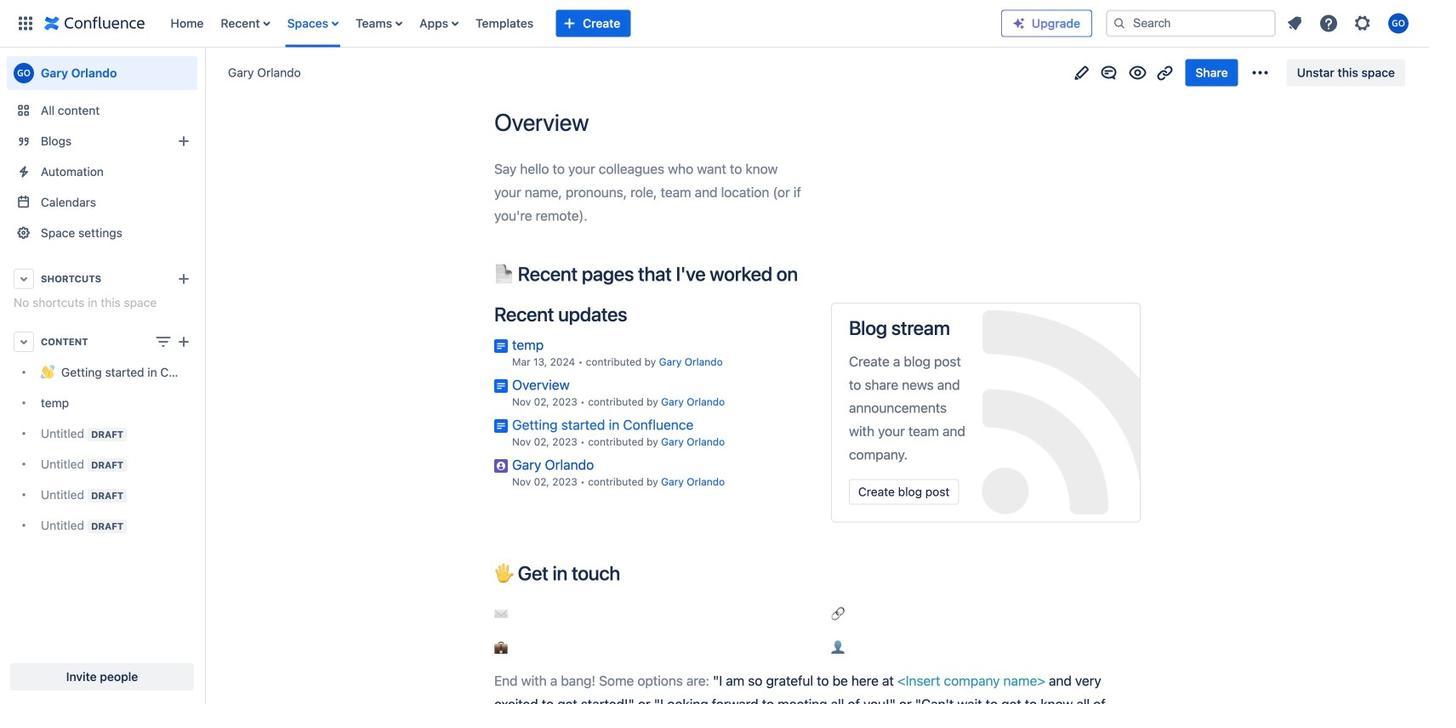 Task type: locate. For each thing, give the bounding box(es) containing it.
appswitcher icon image
[[15, 13, 36, 34]]

edit this page image
[[1071, 63, 1092, 83]]

tree inside space element
[[7, 357, 197, 541]]

collapse sidebar image
[[185, 56, 223, 90]]

your profile and preferences image
[[1388, 13, 1409, 34]]

search image
[[1113, 17, 1126, 30]]

confluence image
[[44, 13, 145, 34], [44, 13, 145, 34]]

banner
[[0, 0, 1429, 48]]

1 horizontal spatial list
[[1279, 8, 1419, 39]]

help icon image
[[1318, 13, 1339, 34]]

notification icon image
[[1284, 13, 1305, 34]]

space element
[[0, 48, 204, 704]]

0 horizontal spatial list
[[162, 0, 1001, 47]]

create image
[[174, 332, 194, 352]]

tree
[[7, 357, 197, 541]]

None search field
[[1106, 10, 1276, 37]]

list
[[162, 0, 1001, 47], [1279, 8, 1419, 39]]

premium image
[[1012, 17, 1026, 30]]

copy link image
[[1155, 63, 1175, 83]]

add shortcut image
[[174, 269, 194, 289]]



Task type: vqa. For each thing, say whether or not it's contained in the screenshot.
the bottommost GROUP
no



Task type: describe. For each thing, give the bounding box(es) containing it.
more actions image
[[1250, 63, 1271, 83]]

copy image
[[618, 563, 639, 583]]

global element
[[10, 0, 1001, 47]]

settings icon image
[[1353, 13, 1373, 34]]

Search field
[[1106, 10, 1276, 37]]

change view image
[[153, 332, 174, 352]]

create a blog image
[[174, 131, 194, 151]]

list for the "appswitcher icon" on the left top of the page
[[162, 0, 1001, 47]]

copy image
[[796, 263, 817, 284]]

start watching image
[[1127, 63, 1148, 83]]

list for premium image
[[1279, 8, 1419, 39]]



